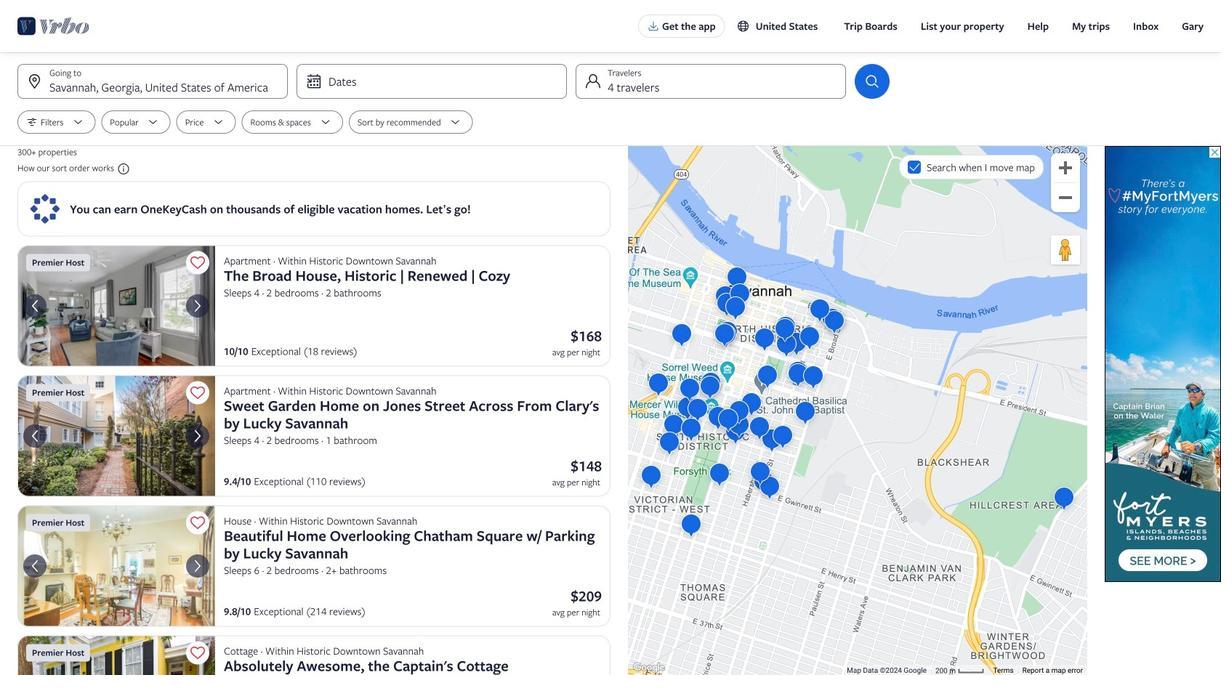 Task type: describe. For each thing, give the bounding box(es) containing it.
vrbo logo image
[[17, 15, 90, 38]]

map region
[[628, 146, 1088, 675]]

search image
[[864, 73, 881, 90]]

show next image for the broad house, historic | renewed | cozy image
[[189, 297, 207, 315]]



Task type: vqa. For each thing, say whether or not it's contained in the screenshot.
bathroom 1
no



Task type: locate. For each thing, give the bounding box(es) containing it.
google image
[[632, 661, 666, 675]]

1 horizontal spatial small image
[[737, 20, 750, 33]]

small image
[[737, 20, 750, 33], [114, 163, 130, 176]]

the captain's cottage is the perfect getaway to enjoy historic savannah. image
[[17, 636, 215, 675]]

download the app button image
[[648, 20, 659, 32]]

show previous image for beautiful home overlooking chatham square w/ parking by lucky savannah image
[[26, 558, 44, 575]]

show previous image for sweet garden home on jones street across from clary's by lucky savannah image
[[26, 428, 44, 445]]

0 vertical spatial small image
[[737, 20, 750, 33]]

welcome to jones street hideaway! image
[[17, 376, 215, 497]]

welcome to chatham square main! image
[[17, 506, 215, 627]]

show next image for sweet garden home on jones street across from clary's by lucky savannah image
[[189, 428, 207, 445]]

show previous image for the broad house, historic | renewed | cozy image
[[26, 297, 44, 315]]

show next image for beautiful home overlooking chatham square w/ parking by lucky savannah image
[[189, 558, 207, 575]]

one key blue tier image
[[29, 193, 61, 225]]

image of the broad house, historic | renewed | cozy image
[[17, 245, 215, 367]]

0 horizontal spatial small image
[[114, 163, 130, 176]]

1 vertical spatial small image
[[114, 163, 130, 176]]



